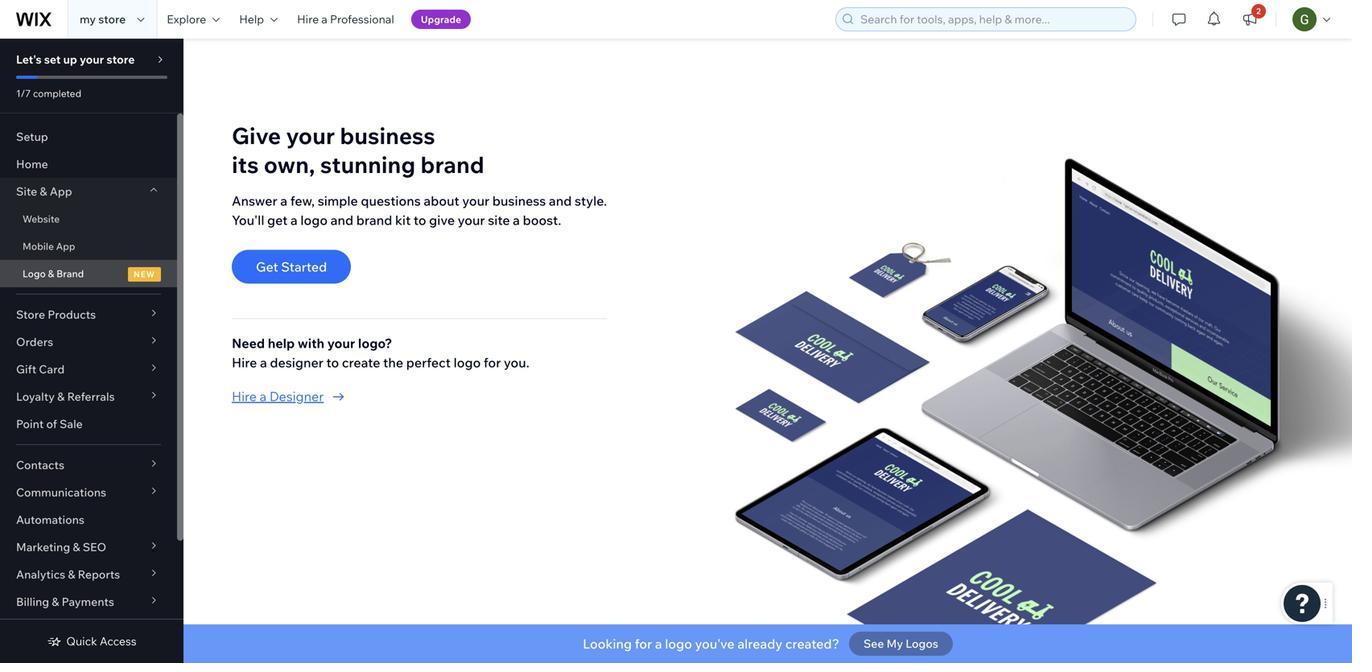 Task type: describe. For each thing, give the bounding box(es) containing it.
automations link
[[0, 506, 177, 534]]

home
[[16, 157, 48, 171]]

home link
[[0, 151, 177, 178]]

about
[[424, 193, 459, 209]]

help
[[239, 12, 264, 26]]

billing & payments button
[[0, 588, 177, 616]]

1 vertical spatial app
[[56, 240, 75, 252]]

few,
[[290, 193, 315, 209]]

your inside sidebar element
[[80, 52, 104, 66]]

contacts button
[[0, 452, 177, 479]]

let's set up your store
[[16, 52, 135, 66]]

loyalty & referrals
[[16, 390, 115, 404]]

site & app button
[[0, 178, 177, 205]]

2
[[1257, 6, 1261, 16]]

logo?
[[358, 335, 392, 351]]

mobile
[[23, 240, 54, 252]]

get
[[267, 212, 288, 228]]

of
[[46, 417, 57, 431]]

business inside answer a few, simple questions about your business and style. you'll get a logo and brand kit to give your site a boost.
[[493, 193, 546, 209]]

hire a designer
[[232, 388, 324, 405]]

get
[[256, 259, 278, 275]]

loyalty & referrals button
[[0, 383, 177, 411]]

gift card button
[[0, 356, 177, 383]]

site
[[16, 184, 37, 198]]

billing & payments
[[16, 595, 114, 609]]

analytics
[[16, 568, 65, 582]]

automations
[[16, 513, 84, 527]]

simple
[[318, 193, 358, 209]]

get started
[[256, 259, 327, 275]]

app inside dropdown button
[[50, 184, 72, 198]]

billing
[[16, 595, 49, 609]]

explore
[[167, 12, 206, 26]]

let's
[[16, 52, 42, 66]]

website
[[23, 213, 60, 225]]

& for logo
[[48, 268, 54, 280]]

help button
[[230, 0, 287, 39]]

store inside sidebar element
[[107, 52, 135, 66]]

hire for hire a designer
[[232, 388, 257, 405]]

upgrade
[[421, 13, 461, 25]]

completed
[[33, 87, 81, 99]]

to inside answer a few, simple questions about your business and style. you'll get a logo and brand kit to give your site a boost.
[[414, 212, 426, 228]]

give
[[232, 122, 281, 150]]

my
[[887, 637, 903, 651]]

gift card
[[16, 362, 65, 376]]

kit
[[395, 212, 411, 228]]

your inside 'need help with your logo? hire a designer to create the perfect logo for you.'
[[327, 335, 355, 351]]

professional
[[330, 12, 394, 26]]

Search for tools, apps, help & more... field
[[856, 8, 1131, 31]]

access
[[100, 634, 137, 648]]

marketing
[[16, 540, 70, 554]]

setup
[[16, 130, 48, 144]]

orders
[[16, 335, 53, 349]]

looking
[[583, 636, 632, 652]]

quick
[[66, 634, 97, 648]]

store
[[16, 307, 45, 322]]

analytics & reports button
[[0, 561, 177, 588]]

referrals
[[67, 390, 115, 404]]

answer a few, simple questions about your business and style. you'll get a logo and brand kit to give your site a boost.
[[232, 193, 607, 228]]

created?
[[786, 636, 840, 652]]

brand
[[56, 268, 84, 280]]

1/7 completed
[[16, 87, 81, 99]]

site
[[488, 212, 510, 228]]

store products button
[[0, 301, 177, 328]]

point of sale link
[[0, 411, 177, 438]]

loyalty
[[16, 390, 55, 404]]

store products
[[16, 307, 96, 322]]

help
[[268, 335, 295, 351]]

for inside 'need help with your logo? hire a designer to create the perfect logo for you.'
[[484, 355, 501, 371]]

new
[[134, 269, 155, 279]]

business inside give your business its own, stunning brand
[[340, 122, 435, 150]]

hire inside 'need help with your logo? hire a designer to create the perfect logo for you.'
[[232, 355, 257, 371]]

payments
[[62, 595, 114, 609]]

boost.
[[523, 212, 561, 228]]

the
[[383, 355, 403, 371]]

contacts
[[16, 458, 64, 472]]

site & app
[[16, 184, 72, 198]]

its
[[232, 151, 259, 179]]

see my logos button
[[849, 632, 953, 656]]

point of sale
[[16, 417, 83, 431]]

up
[[63, 52, 77, 66]]



Task type: locate. For each thing, give the bounding box(es) containing it.
sale
[[60, 417, 83, 431]]

hire down need
[[232, 355, 257, 371]]

give your business its own, stunning brand
[[232, 122, 484, 179]]

1 vertical spatial and
[[331, 212, 353, 228]]

store
[[98, 12, 126, 26], [107, 52, 135, 66]]

your inside give your business its own, stunning brand
[[286, 122, 335, 150]]

app right "mobile"
[[56, 240, 75, 252]]

1 vertical spatial logo
[[454, 355, 481, 371]]

a right looking
[[655, 636, 662, 652]]

logo right perfect
[[454, 355, 481, 371]]

logo
[[301, 212, 328, 228], [454, 355, 481, 371], [665, 636, 692, 652]]

card
[[39, 362, 65, 376]]

my
[[80, 12, 96, 26]]

questions
[[361, 193, 421, 209]]

your up site
[[462, 193, 490, 209]]

your up own,
[[286, 122, 335, 150]]

hire right "help" button
[[297, 12, 319, 26]]

0 horizontal spatial brand
[[356, 212, 392, 228]]

you'll
[[232, 212, 264, 228]]

& for loyalty
[[57, 390, 65, 404]]

you.
[[504, 355, 529, 371]]

looking for a logo you've already created?
[[583, 636, 840, 652]]

1 vertical spatial business
[[493, 193, 546, 209]]

website link
[[0, 205, 177, 233]]

and down simple
[[331, 212, 353, 228]]

& right logo
[[48, 268, 54, 280]]

& inside dropdown button
[[52, 595, 59, 609]]

for left you.
[[484, 355, 501, 371]]

a right get
[[291, 212, 298, 228]]

marketing & seo
[[16, 540, 106, 554]]

& for marketing
[[73, 540, 80, 554]]

brand up about
[[421, 151, 484, 179]]

my store
[[80, 12, 126, 26]]

1 vertical spatial hire
[[232, 355, 257, 371]]

0 vertical spatial logo
[[301, 212, 328, 228]]

0 vertical spatial to
[[414, 212, 426, 228]]

& for analytics
[[68, 568, 75, 582]]

you've
[[695, 636, 735, 652]]

& left reports
[[68, 568, 75, 582]]

get started button
[[232, 250, 351, 284]]

store right my
[[98, 12, 126, 26]]

2 vertical spatial hire
[[232, 388, 257, 405]]

your up create
[[327, 335, 355, 351]]

logo
[[23, 268, 46, 280]]

0 vertical spatial brand
[[421, 151, 484, 179]]

give
[[429, 212, 455, 228]]

for
[[484, 355, 501, 371], [635, 636, 652, 652]]

hire a professional link
[[287, 0, 404, 39]]

1 vertical spatial for
[[635, 636, 652, 652]]

started
[[281, 259, 327, 275]]

to right kit
[[414, 212, 426, 228]]

hire for hire a professional
[[297, 12, 319, 26]]

0 horizontal spatial to
[[326, 355, 339, 371]]

your right up
[[80, 52, 104, 66]]

perfect
[[406, 355, 451, 371]]

already
[[738, 636, 783, 652]]

see my logos
[[864, 637, 938, 651]]

0 horizontal spatial for
[[484, 355, 501, 371]]

1 horizontal spatial logo
[[454, 355, 481, 371]]

logos
[[906, 637, 938, 651]]

0 horizontal spatial business
[[340, 122, 435, 150]]

hire a professional
[[297, 12, 394, 26]]

1 horizontal spatial business
[[493, 193, 546, 209]]

logo & brand
[[23, 268, 84, 280]]

a inside button
[[260, 388, 267, 405]]

& for site
[[40, 184, 47, 198]]

to left create
[[326, 355, 339, 371]]

a left few,
[[280, 193, 287, 209]]

a down need
[[260, 355, 267, 371]]

answer
[[232, 193, 277, 209]]

0 horizontal spatial logo
[[301, 212, 328, 228]]

business up site
[[493, 193, 546, 209]]

for right looking
[[635, 636, 652, 652]]

brand inside give your business its own, stunning brand
[[421, 151, 484, 179]]

stunning
[[320, 151, 416, 179]]

1 horizontal spatial to
[[414, 212, 426, 228]]

1 vertical spatial brand
[[356, 212, 392, 228]]

hire a designer button
[[232, 387, 607, 406]]

see
[[864, 637, 884, 651]]

logo inside 'need help with your logo? hire a designer to create the perfect logo for you.'
[[454, 355, 481, 371]]

0 horizontal spatial and
[[331, 212, 353, 228]]

hire
[[297, 12, 319, 26], [232, 355, 257, 371], [232, 388, 257, 405]]

& for billing
[[52, 595, 59, 609]]

and
[[549, 193, 572, 209], [331, 212, 353, 228]]

a inside 'need help with your logo? hire a designer to create the perfect logo for you.'
[[260, 355, 267, 371]]

2 vertical spatial logo
[[665, 636, 692, 652]]

1 vertical spatial to
[[326, 355, 339, 371]]

quick access
[[66, 634, 137, 648]]

& right billing
[[52, 595, 59, 609]]

1/7
[[16, 87, 31, 99]]

products
[[48, 307, 96, 322]]

to inside 'need help with your logo? hire a designer to create the perfect logo for you.'
[[326, 355, 339, 371]]

0 vertical spatial business
[[340, 122, 435, 150]]

reports
[[78, 568, 120, 582]]

sidebar element
[[0, 39, 184, 663]]

and up boost.
[[549, 193, 572, 209]]

business
[[340, 122, 435, 150], [493, 193, 546, 209]]

orders button
[[0, 328, 177, 356]]

hire inside button
[[232, 388, 257, 405]]

0 vertical spatial app
[[50, 184, 72, 198]]

& right 'loyalty'
[[57, 390, 65, 404]]

0 vertical spatial for
[[484, 355, 501, 371]]

a left designer
[[260, 388, 267, 405]]

quick access button
[[47, 634, 137, 649]]

marketing & seo button
[[0, 534, 177, 561]]

to
[[414, 212, 426, 228], [326, 355, 339, 371]]

communications button
[[0, 479, 177, 506]]

1 horizontal spatial brand
[[421, 151, 484, 179]]

mobile app link
[[0, 233, 177, 260]]

point
[[16, 417, 44, 431]]

hire left designer
[[232, 388, 257, 405]]

app up website
[[50, 184, 72, 198]]

designer
[[270, 388, 324, 405]]

setup link
[[0, 123, 177, 151]]

brand
[[421, 151, 484, 179], [356, 212, 392, 228]]

mobile app
[[23, 240, 75, 252]]

seo
[[83, 540, 106, 554]]

logo left you've
[[665, 636, 692, 652]]

2 horizontal spatial logo
[[665, 636, 692, 652]]

brand down questions
[[356, 212, 392, 228]]

create
[[342, 355, 380, 371]]

logo inside answer a few, simple questions about your business and style. you'll get a logo and brand kit to give your site a boost.
[[301, 212, 328, 228]]

own,
[[264, 151, 315, 179]]

upgrade button
[[411, 10, 471, 29]]

need help with your logo? hire a designer to create the perfect logo for you.
[[232, 335, 529, 371]]

a left professional
[[321, 12, 328, 26]]

1 vertical spatial store
[[107, 52, 135, 66]]

brand inside answer a few, simple questions about your business and style. you'll get a logo and brand kit to give your site a boost.
[[356, 212, 392, 228]]

your
[[80, 52, 104, 66], [286, 122, 335, 150], [462, 193, 490, 209], [458, 212, 485, 228], [327, 335, 355, 351]]

gift
[[16, 362, 36, 376]]

style.
[[575, 193, 607, 209]]

communications
[[16, 485, 106, 499]]

business up stunning
[[340, 122, 435, 150]]

logo down few,
[[301, 212, 328, 228]]

2 button
[[1232, 0, 1268, 39]]

&
[[40, 184, 47, 198], [48, 268, 54, 280], [57, 390, 65, 404], [73, 540, 80, 554], [68, 568, 75, 582], [52, 595, 59, 609]]

your left site
[[458, 212, 485, 228]]

with
[[298, 335, 325, 351]]

0 vertical spatial and
[[549, 193, 572, 209]]

store down my store
[[107, 52, 135, 66]]

& left seo
[[73, 540, 80, 554]]

1 horizontal spatial and
[[549, 193, 572, 209]]

a right site
[[513, 212, 520, 228]]

0 vertical spatial store
[[98, 12, 126, 26]]

1 horizontal spatial for
[[635, 636, 652, 652]]

need
[[232, 335, 265, 351]]

0 vertical spatial hire
[[297, 12, 319, 26]]

& right site
[[40, 184, 47, 198]]



Task type: vqa. For each thing, say whether or not it's contained in the screenshot.
the create
yes



